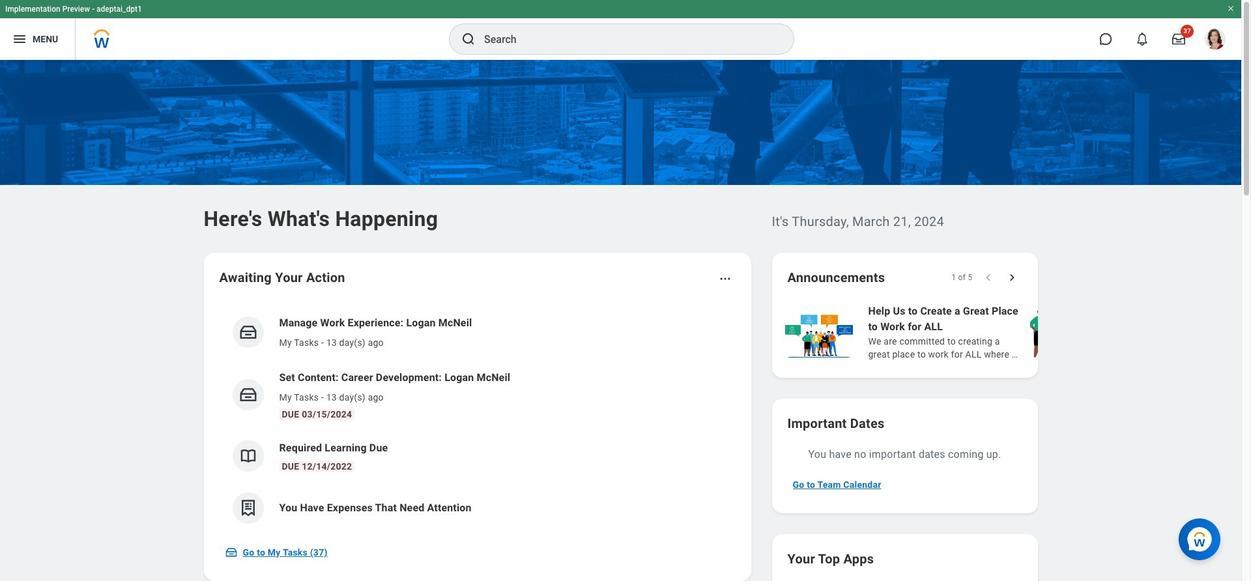 Task type: locate. For each thing, give the bounding box(es) containing it.
notifications large image
[[1136, 33, 1149, 46]]

Search Workday  search field
[[484, 25, 767, 53]]

search image
[[461, 31, 476, 47]]

1 horizontal spatial list
[[783, 302, 1252, 362]]

0 vertical spatial inbox image
[[238, 385, 258, 405]]

close environment banner image
[[1227, 5, 1235, 12]]

0 horizontal spatial inbox image
[[225, 546, 238, 559]]

inbox image
[[238, 385, 258, 405], [225, 546, 238, 559]]

list
[[783, 302, 1252, 362], [219, 305, 736, 535]]

main content
[[0, 60, 1252, 581]]

inbox image
[[238, 323, 258, 342]]

profile logan mcneil image
[[1205, 29, 1226, 52]]

dashboard expenses image
[[238, 499, 258, 518]]

banner
[[0, 0, 1242, 60]]

0 horizontal spatial list
[[219, 305, 736, 535]]

status
[[952, 272, 973, 283]]

inbox large image
[[1173, 33, 1186, 46]]

1 horizontal spatial inbox image
[[238, 385, 258, 405]]



Task type: describe. For each thing, give the bounding box(es) containing it.
justify image
[[12, 31, 27, 47]]

1 vertical spatial inbox image
[[225, 546, 238, 559]]

book open image
[[238, 447, 258, 466]]

chevron right small image
[[1005, 271, 1018, 284]]

chevron left small image
[[982, 271, 995, 284]]



Task type: vqa. For each thing, say whether or not it's contained in the screenshot.
NOTIFICATIONS LARGE icon
yes



